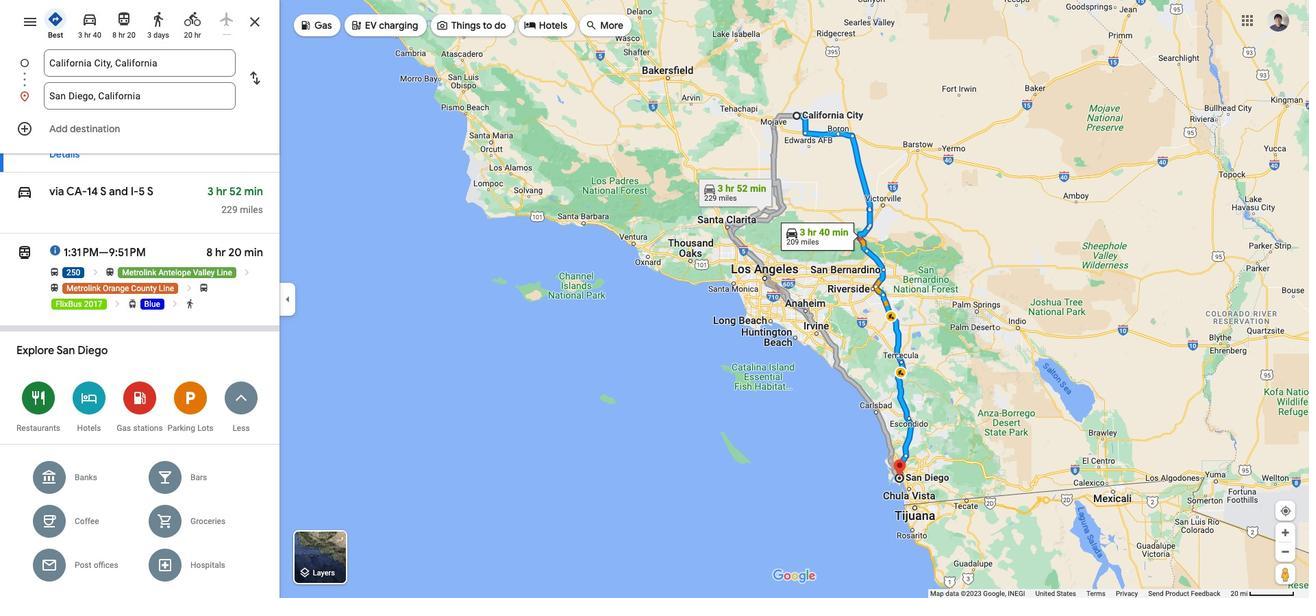 Task type: vqa. For each thing, say whether or not it's contained in the screenshot.


Task type: locate. For each thing, give the bounding box(es) containing it.
metrolink up county
[[122, 268, 156, 277]]

8 for 8 hr 20
[[112, 31, 117, 40]]

driving image left the ca-
[[16, 182, 33, 201]]

3 min from the top
[[244, 246, 263, 260]]

mi
[[1240, 590, 1248, 597]]

transit image
[[16, 243, 33, 262]]

google account: nolan park  
(nolan.park@adept.ai) image
[[1268, 9, 1289, 31]]

via inside "via i-215 s and i-15 s fastest route now due to traffic conditions"
[[49, 92, 64, 106]]

bus image
[[199, 283, 209, 293]]

s right 15 in the top left of the page
[[145, 92, 151, 106]]

send left product
[[1149, 590, 1164, 597]]

20 down the 229
[[228, 246, 242, 260]]

min for 
[[244, 246, 263, 260]]

1 horizontal spatial gas
[[314, 19, 332, 32]]

i- right the 14 at the left top of page
[[131, 185, 139, 199]]

0 vertical spatial and
[[102, 92, 121, 106]]

add destination
[[49, 123, 120, 135]]

Starting point California City, California field
[[49, 55, 230, 71]]

1 horizontal spatial to
[[146, 112, 155, 123]]

i-
[[67, 92, 74, 106], [124, 92, 132, 106], [131, 185, 139, 199]]

inegi
[[1008, 590, 1025, 597]]

1 vertical spatial 
[[16, 182, 33, 201]]

send inside directions "main content"
[[50, 54, 72, 66]]

 left the ca-
[[16, 182, 33, 201]]

1 vertical spatial line
[[159, 284, 174, 293]]

this
[[242, 0, 257, 10]]

hr inside 'option'
[[194, 31, 201, 40]]

0 vertical spatial min
[[244, 92, 263, 106]]

driving image left 215
[[16, 90, 33, 109]]

0 vertical spatial 8
[[112, 31, 117, 40]]

, then image left train image
[[90, 267, 101, 277]]

1 min from the top
[[244, 92, 263, 106]]

post offices
[[75, 560, 118, 570]]

gas inside button
[[117, 423, 131, 433]]

2 horizontal spatial , then image
[[184, 283, 194, 293]]

gas
[[314, 19, 332, 32], [117, 423, 131, 433]]

hotels up banks
[[77, 423, 101, 433]]

explore
[[16, 344, 54, 358]]

2  from the top
[[16, 182, 33, 201]]

1 driving image from the top
[[16, 90, 33, 109]]

light rail image
[[127, 299, 137, 309]]

hr for 20 hr
[[194, 31, 201, 40]]

via left the ca-
[[49, 185, 64, 199]]

8 inside directions "main content"
[[206, 246, 213, 260]]

0 horizontal spatial hotels
[[77, 423, 101, 433]]

min
[[244, 92, 263, 106], [244, 185, 263, 199], [244, 246, 263, 260]]

1 vertical spatial and
[[109, 185, 128, 199]]

bars
[[190, 473, 207, 482]]

and inside "via i-215 s and i-15 s fastest route now due to traffic conditions"
[[102, 92, 121, 106]]

to inside  things to do
[[483, 19, 492, 32]]

and for 5
[[109, 185, 128, 199]]

hr inside radio
[[119, 31, 125, 40]]

20 down cycling icon
[[184, 31, 192, 40]]

1 vertical spatial send
[[1149, 590, 1164, 597]]

i- for 215
[[124, 92, 132, 106]]

0 vertical spatial 40
[[93, 31, 101, 40]]

0 horizontal spatial to
[[121, 54, 131, 66]]

via for via ca-14 s and i-5 s
[[49, 185, 64, 199]]

gas left stations
[[117, 423, 131, 433]]

40 for 3 hr 40 min
[[228, 92, 242, 106]]

0 horizontal spatial 8
[[112, 31, 117, 40]]

add
[[49, 123, 68, 135]]


[[16, 90, 33, 109], [16, 182, 33, 201]]

0 horizontal spatial gas
[[117, 423, 131, 433]]

1 horizontal spatial metrolink
[[122, 268, 156, 277]]

1 horizontal spatial 8
[[206, 246, 213, 260]]

3 inside option
[[147, 31, 152, 40]]

gas right 
[[314, 19, 332, 32]]

min down miles
[[244, 246, 263, 260]]

min for 
[[244, 92, 263, 106]]

hotels
[[539, 19, 567, 32], [77, 423, 101, 433]]

2 list item from the top
[[0, 82, 280, 110]]

3 for 3 hr 40 min
[[206, 92, 212, 106]]

0 horizontal spatial , then image
[[112, 299, 123, 309]]

metrolink for metrolink orange county line
[[66, 284, 101, 293]]

footer containing map data ©2023 google, inegi
[[930, 589, 1231, 598]]

for
[[227, 0, 239, 10]]

0 vertical spatial , then image
[[242, 267, 252, 277]]

1 vertical spatial via
[[49, 185, 64, 199]]


[[585, 17, 598, 33]]

miles
[[240, 204, 263, 215]]

list
[[0, 49, 280, 110]]

close directions image
[[247, 14, 263, 30]]

2 driving image from the top
[[16, 182, 33, 201]]

20 down transit image at the left top of the page
[[127, 31, 136, 40]]

40 inside directions "main content"
[[228, 92, 242, 106]]

0 vertical spatial , then image
[[90, 267, 101, 277]]

0 vertical spatial driving image
[[16, 90, 33, 109]]

, then image left "walk" image
[[170, 299, 180, 309]]

0 vertical spatial none field
[[49, 49, 230, 77]]

reverse starting point and destination image
[[247, 70, 263, 86]]

to for 
[[483, 19, 492, 32]]

1 horizontal spatial line
[[217, 268, 232, 277]]

1 horizontal spatial , then image
[[170, 299, 180, 309]]

1 vertical spatial to
[[121, 54, 131, 66]]

0 vertical spatial metrolink
[[122, 268, 156, 277]]

1 vertical spatial hotels
[[77, 423, 101, 433]]

0 vertical spatial 
[[16, 90, 33, 109]]

driving image
[[16, 90, 33, 109], [16, 182, 33, 201]]

banks button
[[24, 456, 140, 499]]

3 for 3 days
[[147, 31, 152, 40]]

None radio
[[212, 5, 241, 35]]

charging
[[379, 19, 418, 32]]

to
[[483, 19, 492, 32], [121, 54, 131, 66], [146, 112, 155, 123]]

via up fastest
[[49, 92, 64, 106]]

0 vertical spatial send
[[50, 54, 72, 66]]

flights image
[[219, 11, 235, 27]]

0 vertical spatial via
[[49, 92, 64, 106]]


[[436, 17, 449, 33]]

send for send product feedback
[[1149, 590, 1164, 597]]

zoom in image
[[1281, 528, 1291, 538]]

0 horizontal spatial metrolink
[[66, 284, 101, 293]]

20 left mi
[[1231, 590, 1239, 597]]

1 vertical spatial min
[[244, 185, 263, 199]]

s right 215
[[93, 92, 100, 106]]

none field for second list item from the bottom
[[49, 49, 230, 77]]

cycling image
[[184, 11, 201, 27]]

hotels button
[[64, 373, 114, 440]]

to right due
[[146, 112, 155, 123]]

to inside "via i-215 s and i-15 s fastest route now due to traffic conditions"
[[146, 112, 155, 123]]

bars button
[[140, 456, 256, 499]]

0 horizontal spatial send
[[50, 54, 72, 66]]

traffic
[[157, 112, 182, 123]]

walking image
[[150, 11, 166, 27]]

directions main content
[[0, 0, 280, 598]]

groceries
[[190, 517, 226, 526]]

1 vertical spatial gas
[[117, 423, 131, 433]]

1  from the top
[[16, 90, 33, 109]]

less
[[233, 423, 250, 433]]

i- up due
[[124, 92, 132, 106]]

Best radio
[[41, 5, 70, 40]]

gas inside  gas
[[314, 19, 332, 32]]

map
[[930, 590, 944, 597]]

feedback
[[1191, 590, 1221, 597]]

8 inside radio
[[112, 31, 117, 40]]

hotels right 
[[539, 19, 567, 32]]

send directions to your phone button
[[43, 47, 191, 74]]

details
[[49, 148, 80, 160]]

1 via from the top
[[49, 92, 64, 106]]

hr inside 3 hr 52 min 229 miles
[[216, 185, 227, 199]]

20 inside 'option'
[[184, 31, 192, 40]]

product
[[1166, 590, 1190, 597]]

metrolink for metrolink antelope valley line
[[122, 268, 156, 277]]

2 min from the top
[[244, 185, 263, 199]]

antelope
[[158, 268, 191, 277]]

terms
[[1087, 590, 1106, 597]]

and
[[102, 92, 121, 106], [109, 185, 128, 199]]

8 hr 20 min
[[206, 246, 263, 260]]

collapse side panel image
[[280, 292, 295, 307]]

metrolink up the flixbus 2017
[[66, 284, 101, 293]]

more
[[600, 19, 624, 32]]

hr for 3 hr 40
[[84, 31, 91, 40]]

1 vertical spatial driving image
[[16, 182, 33, 201]]

0 vertical spatial hotels
[[539, 19, 567, 32]]

1 vertical spatial 8
[[206, 246, 213, 260]]

2 none field from the top
[[49, 82, 230, 110]]

None field
[[49, 49, 230, 77], [49, 82, 230, 110]]

0 vertical spatial gas
[[314, 19, 332, 32]]

to inside button
[[121, 54, 131, 66]]

2 vertical spatial min
[[244, 246, 263, 260]]

0 horizontal spatial line
[[159, 284, 174, 293]]

coffee button
[[24, 499, 140, 543]]

, then image down 8 hr 20 min
[[242, 267, 252, 277]]

flixbus
[[55, 299, 82, 309]]

1 vertical spatial metrolink
[[66, 284, 101, 293]]

do
[[494, 19, 506, 32]]

0 vertical spatial to
[[483, 19, 492, 32]]

min down reverse starting point and destination image
[[244, 92, 263, 106]]

1 horizontal spatial hotels
[[539, 19, 567, 32]]

, then image left bus icon
[[184, 283, 194, 293]]

ca-
[[66, 185, 87, 199]]

data
[[946, 590, 959, 597]]

3 inside option
[[78, 31, 82, 40]]

hr for 8 hr 20
[[119, 31, 125, 40]]

1 vertical spatial 40
[[228, 92, 242, 106]]

1:31 pm
[[64, 246, 99, 260]]

line down antelope
[[159, 284, 174, 293]]

driving image for i-215 s and i-15 s
[[16, 90, 33, 109]]

bus image
[[49, 267, 60, 277]]

 gas
[[299, 17, 332, 33]]

post
[[75, 560, 91, 570]]

1 vertical spatial none field
[[49, 82, 230, 110]]

footer
[[930, 589, 1231, 598]]

1 horizontal spatial send
[[1149, 590, 1164, 597]]

list inside google maps element
[[0, 49, 280, 110]]

and up now
[[102, 92, 121, 106]]

terms button
[[1087, 589, 1106, 598]]

 hotels
[[524, 17, 567, 33]]

1 none field from the top
[[49, 49, 230, 77]]

 left 215
[[16, 90, 33, 109]]

2 vertical spatial , then image
[[170, 299, 180, 309]]

min up miles
[[244, 185, 263, 199]]

via ca-14 s and i-5 s
[[49, 185, 153, 199]]

1 horizontal spatial 40
[[228, 92, 242, 106]]

privacy button
[[1116, 589, 1138, 598]]

40 inside option
[[93, 31, 101, 40]]

less button
[[216, 373, 267, 440]]

to left your
[[121, 54, 131, 66]]

2 vertical spatial to
[[146, 112, 155, 123]]

hr inside option
[[84, 31, 91, 40]]

40
[[93, 31, 101, 40], [228, 92, 242, 106]]

groceries button
[[140, 499, 256, 543]]


[[299, 17, 312, 33]]

line
[[217, 268, 232, 277], [159, 284, 174, 293]]

diego
[[78, 344, 108, 358]]

3 hr 40 min
[[206, 92, 263, 106]]

post offices button
[[24, 543, 140, 587]]

0 horizontal spatial 40
[[93, 31, 101, 40]]

google,
[[983, 590, 1006, 597]]

1 horizontal spatial , then image
[[242, 267, 252, 277]]

via
[[49, 92, 64, 106], [49, 185, 64, 199]]

explore san diego
[[16, 344, 108, 358]]

, then image
[[90, 267, 101, 277], [184, 283, 194, 293], [170, 299, 180, 309]]

0 vertical spatial line
[[217, 268, 232, 277]]

and left 5
[[109, 185, 128, 199]]

list item
[[0, 49, 280, 93], [0, 82, 280, 110]]

privacy
[[1116, 590, 1138, 597]]

to left do
[[483, 19, 492, 32]]

metrolink orange county line
[[66, 284, 174, 293]]

8 up valley
[[206, 246, 213, 260]]

, then image
[[242, 267, 252, 277], [112, 299, 123, 309]]

, then image left light rail image
[[112, 299, 123, 309]]

line right valley
[[217, 268, 232, 277]]

metrolink
[[122, 268, 156, 277], [66, 284, 101, 293]]

s right the 14 at the left top of page
[[100, 185, 106, 199]]

offices
[[94, 560, 118, 570]]

layers
[[313, 569, 335, 578]]

send down best
[[50, 54, 72, 66]]

8 down transit image at the left top of the page
[[112, 31, 117, 40]]

2 via from the top
[[49, 185, 64, 199]]

20 mi
[[1231, 590, 1248, 597]]

2 horizontal spatial to
[[483, 19, 492, 32]]

send directions to your phone
[[50, 54, 184, 66]]

none field for first list item from the bottom of the google maps element
[[49, 82, 230, 110]]

1:31 pm — 9:51 pm
[[64, 246, 146, 260]]

0 horizontal spatial , then image
[[90, 267, 101, 277]]

40 for 3 hr 40
[[93, 31, 101, 40]]

©2023
[[961, 590, 982, 597]]

route
[[83, 112, 105, 123]]



Task type: describe. For each thing, give the bounding box(es) containing it.
20 inside directions "main content"
[[228, 246, 242, 260]]

hospitals
[[190, 560, 225, 570]]

5
[[139, 185, 145, 199]]

walk image
[[185, 299, 195, 309]]

restaurants button
[[13, 373, 64, 440]]

united states button
[[1036, 589, 1076, 598]]

train image
[[105, 267, 115, 277]]

3 hr 52 min 229 miles
[[207, 185, 263, 215]]

none field starting point california city, california
[[49, 49, 230, 77]]

9:51 pm
[[109, 246, 146, 260]]

driving image
[[82, 11, 98, 27]]

orange
[[103, 284, 129, 293]]

show street view coverage image
[[1276, 564, 1296, 584]]

via for via i-215 s and i-15 s fastest route now due to traffic conditions
[[49, 92, 64, 106]]

don't
[[65, 0, 86, 10]]

send for send directions to your phone
[[50, 54, 72, 66]]

best travel modes image
[[47, 11, 64, 27]]

—
[[99, 246, 109, 260]]

parking lots
[[167, 423, 213, 433]]

parking
[[167, 423, 195, 433]]

valley
[[193, 268, 215, 277]]

flixbus 2017
[[55, 299, 103, 309]]

to for send
[[121, 54, 131, 66]]

gas stations button
[[114, 373, 165, 440]]

 for i-215 s and i-15 s
[[16, 90, 33, 109]]

gas stations
[[117, 423, 163, 433]]

line for metrolink antelope valley line
[[217, 268, 232, 277]]

3 days
[[147, 31, 169, 40]]

14
[[87, 185, 98, 199]]

conditions
[[49, 125, 94, 136]]

Destination San Diego, California field
[[49, 88, 230, 104]]

add destination button
[[0, 115, 280, 143]]

min inside 3 hr 52 min 229 miles
[[244, 185, 263, 199]]


[[16, 243, 33, 262]]

hr for 3 hr 52 min 229 miles
[[216, 185, 227, 199]]

20 inside radio
[[127, 31, 136, 40]]

8 hr 20 radio
[[110, 5, 138, 40]]

google maps element
[[0, 0, 1309, 598]]

lots
[[197, 423, 213, 433]]

215
[[74, 92, 91, 106]]

destination
[[70, 123, 120, 135]]

due
[[128, 112, 144, 123]]

ev
[[365, 19, 377, 32]]

i- for 14
[[131, 185, 139, 199]]

driving image for ca-14 s and i-5 s
[[16, 182, 33, 201]]

we don't have the most recent timetables for this area.
[[49, 0, 257, 23]]

blue
[[144, 299, 160, 309]]

show your location image
[[1280, 505, 1292, 517]]

recent
[[151, 0, 177, 10]]

3 hr 40
[[78, 31, 101, 40]]


[[350, 17, 362, 33]]


[[524, 17, 536, 33]]

20 hr
[[184, 31, 201, 40]]

zoom out image
[[1281, 547, 1291, 557]]

parking lots button
[[165, 373, 216, 440]]

3 days radio
[[144, 5, 173, 40]]

 things to do
[[436, 17, 506, 33]]

and for 15
[[102, 92, 121, 106]]

 ev charging
[[350, 17, 418, 33]]

 more
[[585, 17, 624, 33]]

train image
[[49, 283, 60, 293]]

phone
[[156, 54, 184, 66]]

the
[[110, 0, 124, 10]]

20 hr radio
[[178, 5, 207, 40]]

hospitals button
[[140, 543, 256, 587]]

area.
[[49, 12, 71, 23]]

timetables
[[180, 0, 225, 10]]

best
[[48, 31, 63, 40]]

transit image
[[116, 11, 132, 27]]

3 hr 40 radio
[[75, 5, 104, 40]]

footer inside google maps element
[[930, 589, 1231, 598]]

8 for 8 hr 20 min
[[206, 246, 213, 260]]

3 for 3 hr 40
[[78, 31, 82, 40]]

line for metrolink orange county line
[[159, 284, 174, 293]]

229
[[221, 204, 238, 215]]

united states
[[1036, 590, 1076, 597]]

hr for 3 hr 40 min
[[214, 92, 225, 106]]

metrolink antelope valley line
[[122, 268, 232, 277]]

1 list item from the top
[[0, 49, 280, 93]]

3 inside 3 hr 52 min 229 miles
[[207, 185, 214, 199]]

52
[[229, 185, 242, 199]]

1 vertical spatial , then image
[[112, 299, 123, 309]]

information tooltip
[[49, 245, 61, 256]]

your
[[133, 54, 153, 66]]

states
[[1057, 590, 1076, 597]]

restaurants
[[16, 423, 60, 433]]

most
[[126, 0, 148, 10]]

hotels inside hotels button
[[77, 423, 101, 433]]

hr for 8 hr 20 min
[[215, 246, 226, 260]]

county
[[131, 284, 157, 293]]

s right 5
[[147, 185, 153, 199]]

fastest
[[49, 112, 81, 123]]

 for ca-14 s and i-5 s
[[16, 182, 33, 201]]

send product feedback
[[1149, 590, 1221, 597]]

details button
[[42, 142, 87, 166]]

1 vertical spatial , then image
[[184, 283, 194, 293]]

map data ©2023 google, inegi
[[930, 590, 1025, 597]]

days
[[153, 31, 169, 40]]

none field the "destination san diego, california"
[[49, 82, 230, 110]]

directions
[[74, 54, 119, 66]]

hotels inside  hotels
[[539, 19, 567, 32]]

i- up fastest
[[67, 92, 74, 106]]

have
[[88, 0, 108, 10]]

15
[[132, 92, 142, 106]]

250
[[66, 268, 80, 277]]

banks
[[75, 473, 97, 482]]

now
[[108, 112, 126, 123]]

things
[[451, 19, 481, 32]]

send product feedback button
[[1149, 589, 1221, 598]]



